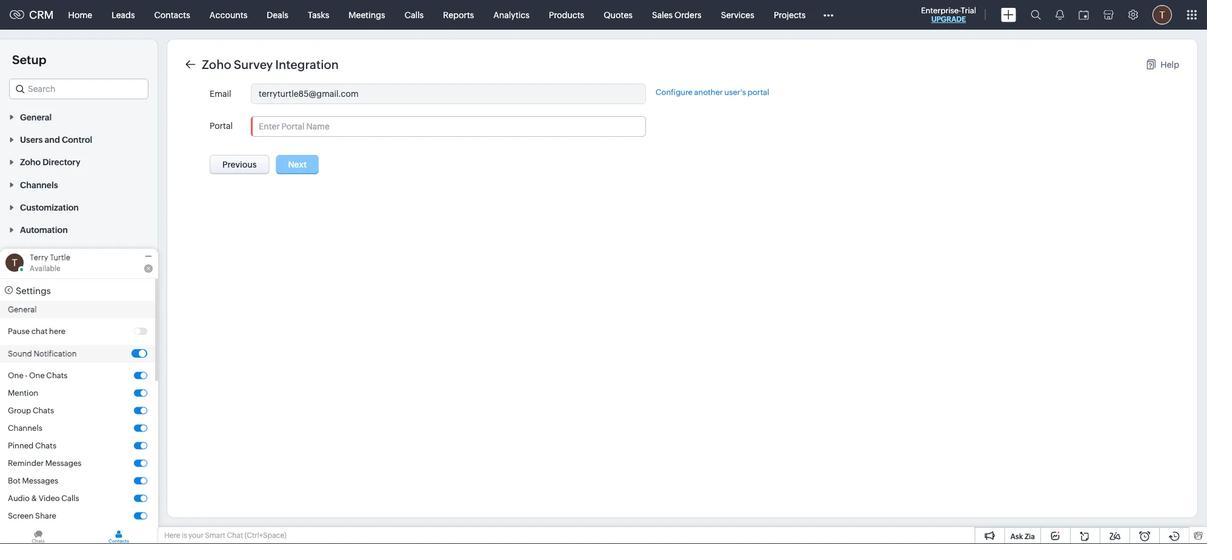 Task type: vqa. For each thing, say whether or not it's contained in the screenshot.
Documents link
no



Task type: describe. For each thing, give the bounding box(es) containing it.
customization
[[20, 203, 79, 213]]

here
[[49, 327, 65, 336]]

enterprise-trial upgrade
[[921, 6, 976, 23]]

upgrade
[[931, 15, 966, 23]]

0 horizontal spatial calls
[[61, 495, 79, 504]]

tasks link
[[298, 0, 339, 29]]

tasks
[[308, 10, 329, 20]]

-
[[25, 371, 27, 381]]

notification for sound notification
[[34, 350, 77, 359]]

pinned
[[8, 442, 34, 451]]

Enter email address text field
[[252, 84, 645, 104]]

all link
[[29, 313, 39, 325]]

signals element
[[1048, 0, 1071, 30]]

customization button
[[0, 196, 158, 219]]

enterprise-
[[921, 6, 961, 15]]

and
[[45, 135, 60, 145]]

1 vertical spatial channels
[[8, 424, 42, 433]]

chat
[[227, 532, 243, 540]]

marketplace
[[20, 293, 70, 303]]

bot
[[8, 477, 20, 486]]

automation
[[20, 225, 68, 235]]

price rules
[[29, 482, 70, 491]]

&
[[31, 495, 37, 504]]

home link
[[59, 0, 102, 29]]

survey
[[234, 58, 273, 72]]

calendar image
[[1079, 10, 1089, 20]]

accounts link
[[200, 0, 257, 29]]

zoho for zoho survey integration
[[202, 58, 231, 72]]

1 horizontal spatial calls
[[405, 10, 424, 20]]

sound
[[8, 350, 32, 359]]

channels inside dropdown button
[[20, 180, 58, 190]]

all
[[29, 314, 39, 324]]

chats for group chats
[[33, 407, 54, 416]]

google link
[[29, 353, 58, 365]]

rules
[[51, 482, 70, 491]]

process management
[[20, 248, 108, 258]]

automation button
[[0, 219, 158, 241]]

here is your smart chat (ctrl+space)
[[164, 532, 286, 540]]

previous
[[222, 160, 257, 170]]

ask
[[1010, 533, 1023, 541]]

sales
[[652, 10, 673, 20]]

process management button
[[0, 241, 158, 264]]

audio & video calls
[[8, 495, 79, 504]]

screen share
[[8, 512, 56, 521]]

share
[[35, 512, 56, 521]]

directory
[[43, 158, 80, 167]]

another
[[694, 88, 723, 97]]

chat
[[31, 327, 48, 336]]

users and control
[[20, 135, 92, 145]]

google
[[29, 354, 58, 364]]

contacts link
[[145, 0, 200, 29]]

one - one chats
[[8, 371, 68, 381]]

channels button
[[0, 173, 158, 196]]

zoho survey integration
[[202, 58, 339, 72]]

2 one from the left
[[29, 371, 45, 381]]

sound notification
[[8, 350, 77, 359]]

crm
[[29, 9, 54, 21]]

setup
[[12, 53, 46, 67]]

email
[[210, 89, 231, 99]]

product configurator
[[29, 462, 112, 471]]

notification for desktop notification
[[40, 534, 83, 544]]

desktop
[[8, 534, 38, 544]]

turtle
[[50, 253, 70, 262]]

ask zia
[[1010, 533, 1035, 541]]

price rules link
[[29, 481, 70, 493]]

projects link
[[764, 0, 815, 29]]

selling
[[60, 502, 87, 511]]

settings
[[16, 286, 51, 296]]

help
[[1161, 60, 1179, 69]]

calls link
[[395, 0, 433, 29]]

desktop notification
[[8, 534, 83, 544]]

configurator
[[62, 462, 112, 471]]

meetings link
[[339, 0, 395, 29]]

pause
[[8, 327, 30, 336]]

cpq
[[20, 441, 38, 451]]

meetings
[[349, 10, 385, 20]]

portal
[[210, 121, 233, 131]]

contacts
[[154, 10, 190, 20]]

portal
[[748, 88, 769, 97]]

zoho inside 'marketplace' region
[[29, 334, 50, 344]]

zia
[[1025, 533, 1035, 541]]

microsoft
[[29, 374, 67, 384]]



Task type: locate. For each thing, give the bounding box(es) containing it.
previous button
[[210, 155, 269, 175]]

1 vertical spatial messages
[[22, 477, 58, 486]]

leads link
[[102, 0, 145, 29]]

general down settings
[[8, 305, 37, 315]]

1 vertical spatial calls
[[61, 495, 79, 504]]

services link
[[711, 0, 764, 29]]

(ctrl+space)
[[245, 532, 286, 540]]

zoho down users
[[20, 158, 41, 167]]

messages
[[45, 459, 81, 468], [22, 477, 58, 486]]

management
[[54, 248, 108, 258]]

deals
[[267, 10, 288, 20]]

screen
[[8, 512, 34, 521]]

Search text field
[[10, 79, 148, 99]]

zoho directory
[[20, 158, 80, 167]]

control
[[62, 135, 92, 145]]

zoho directory button
[[0, 151, 158, 173]]

messages down product
[[22, 477, 58, 486]]

group
[[8, 407, 31, 416]]

chats up "reminder messages"
[[35, 442, 56, 451]]

profile element
[[1145, 0, 1179, 29]]

pinned chats
[[8, 442, 56, 451]]

general
[[20, 112, 52, 122], [8, 305, 37, 315]]

notification
[[34, 350, 77, 359], [40, 534, 83, 544]]

1 one from the left
[[8, 371, 23, 381]]

chats for pinned chats
[[35, 442, 56, 451]]

product
[[29, 462, 61, 471]]

calls left reports
[[405, 10, 424, 20]]

2 vertical spatial zoho
[[29, 334, 50, 344]]

terry turtle
[[30, 253, 70, 262]]

Other Modules field
[[815, 5, 841, 25]]

cpq region
[[0, 457, 158, 517]]

1 horizontal spatial one
[[29, 371, 45, 381]]

product configurator link
[[29, 461, 112, 473]]

general inside dropdown button
[[20, 112, 52, 122]]

microsoft link
[[29, 373, 67, 385]]

1 vertical spatial general
[[8, 305, 37, 315]]

cpq button
[[0, 434, 158, 457]]

channels up customization
[[20, 180, 58, 190]]

your
[[188, 532, 204, 540]]

zoho for zoho directory
[[20, 158, 41, 167]]

products link
[[539, 0, 594, 29]]

marketplace region
[[0, 309, 158, 389]]

channels up cpq
[[8, 424, 42, 433]]

signals image
[[1056, 10, 1064, 20]]

calls down rules
[[61, 495, 79, 504]]

0 vertical spatial channels
[[20, 180, 58, 190]]

channels
[[20, 180, 58, 190], [8, 424, 42, 433]]

notification down share at bottom
[[40, 534, 83, 544]]

analytics link
[[484, 0, 539, 29]]

is
[[182, 532, 187, 540]]

integration
[[275, 58, 339, 72]]

profile image
[[1153, 5, 1172, 25]]

deals link
[[257, 0, 298, 29]]

zoho inside zoho directory dropdown button
[[20, 158, 41, 167]]

0 vertical spatial zoho
[[202, 58, 231, 72]]

chats image
[[0, 528, 76, 545]]

sales orders
[[652, 10, 702, 20]]

available
[[30, 265, 60, 273]]

marketplace button
[[0, 286, 158, 309]]

group chats
[[8, 407, 54, 416]]

analytics
[[493, 10, 530, 20]]

bot messages
[[8, 477, 58, 486]]

0 vertical spatial notification
[[34, 350, 77, 359]]

zoho up the 'sound notification'
[[29, 334, 50, 344]]

create menu image
[[1001, 8, 1016, 22]]

contacts image
[[81, 528, 157, 545]]

users
[[20, 135, 43, 145]]

0 horizontal spatial one
[[8, 371, 23, 381]]

messages for reminder messages
[[45, 459, 81, 468]]

zoho link
[[29, 333, 50, 345]]

price
[[29, 482, 49, 491]]

messages up rules
[[45, 459, 81, 468]]

process
[[20, 248, 52, 258]]

0 vertical spatial chats
[[46, 371, 68, 381]]

trial
[[961, 6, 976, 15]]

search element
[[1024, 0, 1048, 30]]

1 vertical spatial notification
[[40, 534, 83, 544]]

0 vertical spatial calls
[[405, 10, 424, 20]]

projects
[[774, 10, 806, 20]]

users and control button
[[0, 128, 158, 151]]

0 vertical spatial messages
[[45, 459, 81, 468]]

1 vertical spatial zoho
[[20, 158, 41, 167]]

chats right group
[[33, 407, 54, 416]]

reminder
[[8, 459, 44, 468]]

general up users
[[20, 112, 52, 122]]

calls
[[405, 10, 424, 20], [61, 495, 79, 504]]

terry
[[30, 253, 48, 262]]

reminder messages
[[8, 459, 81, 468]]

1 vertical spatial chats
[[33, 407, 54, 416]]

create menu element
[[994, 0, 1024, 29]]

one right -
[[29, 371, 45, 381]]

guided
[[29, 502, 58, 511]]

leads
[[112, 10, 135, 20]]

2 vertical spatial chats
[[35, 442, 56, 451]]

search image
[[1031, 10, 1041, 20]]

quotes
[[604, 10, 633, 20]]

chats
[[46, 371, 68, 381], [33, 407, 54, 416], [35, 442, 56, 451]]

chats down google "link"
[[46, 371, 68, 381]]

crm link
[[10, 9, 54, 21]]

reports link
[[433, 0, 484, 29]]

services
[[721, 10, 754, 20]]

zoho up the email
[[202, 58, 231, 72]]

Enter Portal Name text field
[[252, 117, 645, 136]]

accounts
[[210, 10, 247, 20]]

one left -
[[8, 371, 23, 381]]

quotes link
[[594, 0, 642, 29]]

zoho
[[202, 58, 231, 72], [20, 158, 41, 167], [29, 334, 50, 344]]

audio
[[8, 495, 30, 504]]

reports
[[443, 10, 474, 20]]

None field
[[9, 79, 148, 99]]

messages for bot messages
[[22, 477, 58, 486]]

notification down zoho link
[[34, 350, 77, 359]]

0 vertical spatial general
[[20, 112, 52, 122]]

products
[[549, 10, 584, 20]]

here
[[164, 532, 180, 540]]

mention
[[8, 389, 38, 398]]

sales orders link
[[642, 0, 711, 29]]

user's
[[724, 88, 746, 97]]

pause chat here
[[8, 327, 65, 336]]



